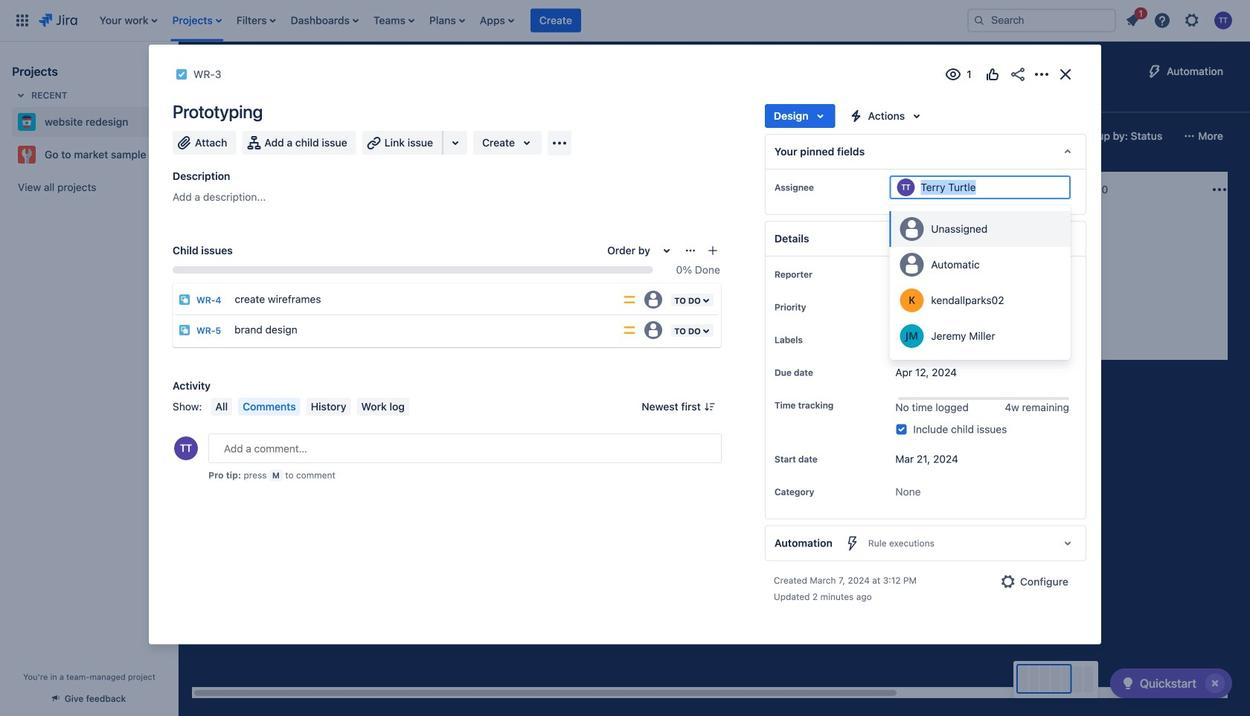 Task type: locate. For each thing, give the bounding box(es) containing it.
copy link to issue image
[[218, 68, 230, 80]]

0 horizontal spatial task image
[[210, 253, 222, 265]]

medium image
[[580, 253, 592, 265]]

task image
[[176, 68, 188, 80]]

1 horizontal spatial list
[[1119, 6, 1241, 34]]

tab
[[261, 86, 296, 113]]

reporter pin to top image
[[816, 269, 827, 281]]

task image
[[210, 253, 222, 265], [420, 253, 432, 265], [630, 292, 641, 304]]

link web pages and more image
[[447, 134, 464, 152]]

show subtasks image
[[876, 298, 894, 316]]

add app image
[[551, 134, 569, 152]]

primary element
[[9, 0, 956, 41]]

medium image
[[790, 292, 802, 304]]

1 issue type: sub-task image from the top
[[179, 294, 191, 306]]

1 horizontal spatial task image
[[420, 253, 432, 265]]

banner
[[0, 0, 1250, 42]]

jira image
[[39, 12, 77, 29], [39, 12, 77, 29]]

issue type: sub-task image
[[179, 294, 191, 306], [179, 324, 191, 336]]

dialog
[[149, 45, 1101, 645]]

tab list
[[188, 86, 994, 113]]

your pinned fields element
[[765, 134, 1087, 170]]

collapse recent projects image
[[12, 86, 30, 104]]

due date: 20 march 2024 image
[[633, 272, 644, 284]]

Search board text field
[[198, 126, 311, 147]]

high image
[[371, 253, 383, 265]]

task image for medium icon
[[420, 253, 432, 265]]

due date pin to top image
[[816, 367, 828, 379]]

list item
[[95, 0, 162, 41], [168, 0, 226, 41], [232, 0, 280, 41], [286, 0, 363, 41], [369, 0, 419, 41], [425, 0, 469, 41], [475, 0, 519, 41], [531, 0, 581, 41], [1119, 6, 1148, 32]]

due date: 20 march 2024 image
[[633, 272, 644, 284]]

0 vertical spatial issue type: sub-task image
[[179, 294, 191, 306]]

2 issue type: sub-task image from the top
[[179, 324, 191, 336]]

add people image
[[383, 127, 400, 145]]

list
[[92, 0, 956, 41], [1119, 6, 1241, 34]]

None search field
[[967, 9, 1116, 32]]

None text field
[[921, 180, 979, 195]]

terry turtle image
[[996, 271, 1014, 289]]

vote options: no one has voted for this issue yet. image
[[984, 65, 1002, 83]]

check image
[[1119, 675, 1137, 693]]

details element
[[765, 221, 1087, 257]]

close image
[[1057, 65, 1075, 83]]

1 vertical spatial issue type: sub-task image
[[179, 324, 191, 336]]

due date: 12 april 2024 image
[[842, 252, 854, 263], [842, 252, 854, 263]]

menu bar
[[208, 398, 412, 416]]

2 horizontal spatial task image
[[630, 292, 641, 304]]

search image
[[973, 15, 985, 26]]



Task type: vqa. For each thing, say whether or not it's contained in the screenshot.
ISSUE TYPE: SUB-TASK image to the bottom
yes



Task type: describe. For each thing, give the bounding box(es) containing it.
automation image
[[1146, 63, 1164, 80]]

list item inside 'list'
[[1119, 6, 1148, 32]]

issue actions image
[[685, 245, 696, 257]]

priority: medium image
[[622, 292, 637, 307]]

labels pin to top image
[[806, 334, 818, 346]]

issue type: sub-task image for priority: medium image
[[179, 324, 191, 336]]

Add a comment… field
[[208, 434, 722, 464]]

Search field
[[967, 9, 1116, 32]]

dismiss quickstart image
[[1203, 672, 1227, 696]]

create child image
[[707, 245, 719, 257]]

automation element
[[765, 526, 1087, 561]]

issue type: sub-task image for priority: medium icon
[[179, 294, 191, 306]]

actions image
[[1033, 65, 1051, 83]]

0 horizontal spatial list
[[92, 0, 956, 41]]

priority: medium image
[[622, 323, 637, 338]]

task image for high image
[[210, 253, 222, 265]]

assignee unpin image
[[817, 182, 829, 193]]

task image for medium image
[[630, 292, 641, 304]]



